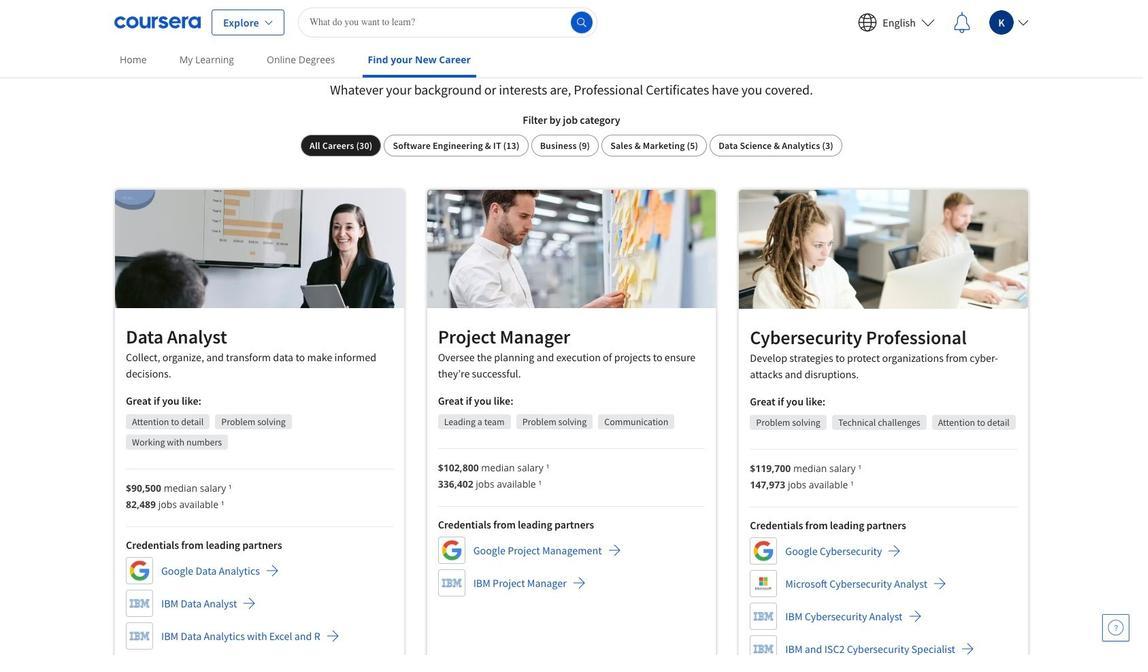 Task type: describe. For each thing, give the bounding box(es) containing it.
What do you want to learn? text field
[[298, 7, 597, 37]]

coursera image
[[114, 11, 201, 33]]



Task type: locate. For each thing, give the bounding box(es) containing it.
cybersecurity analyst image
[[739, 190, 1028, 309]]

None search field
[[298, 7, 597, 37]]

option group
[[301, 135, 842, 157]]

data analyst image
[[115, 190, 404, 308]]

project manager image
[[427, 190, 716, 308]]

None button
[[301, 135, 381, 157], [384, 135, 528, 157], [531, 135, 599, 157], [602, 135, 707, 157], [710, 135, 842, 157], [301, 135, 381, 157], [384, 135, 528, 157], [531, 135, 599, 157], [602, 135, 707, 157], [710, 135, 842, 157]]

help center image
[[1108, 620, 1124, 636]]



Task type: vqa. For each thing, say whether or not it's contained in the screenshot.
button
yes



